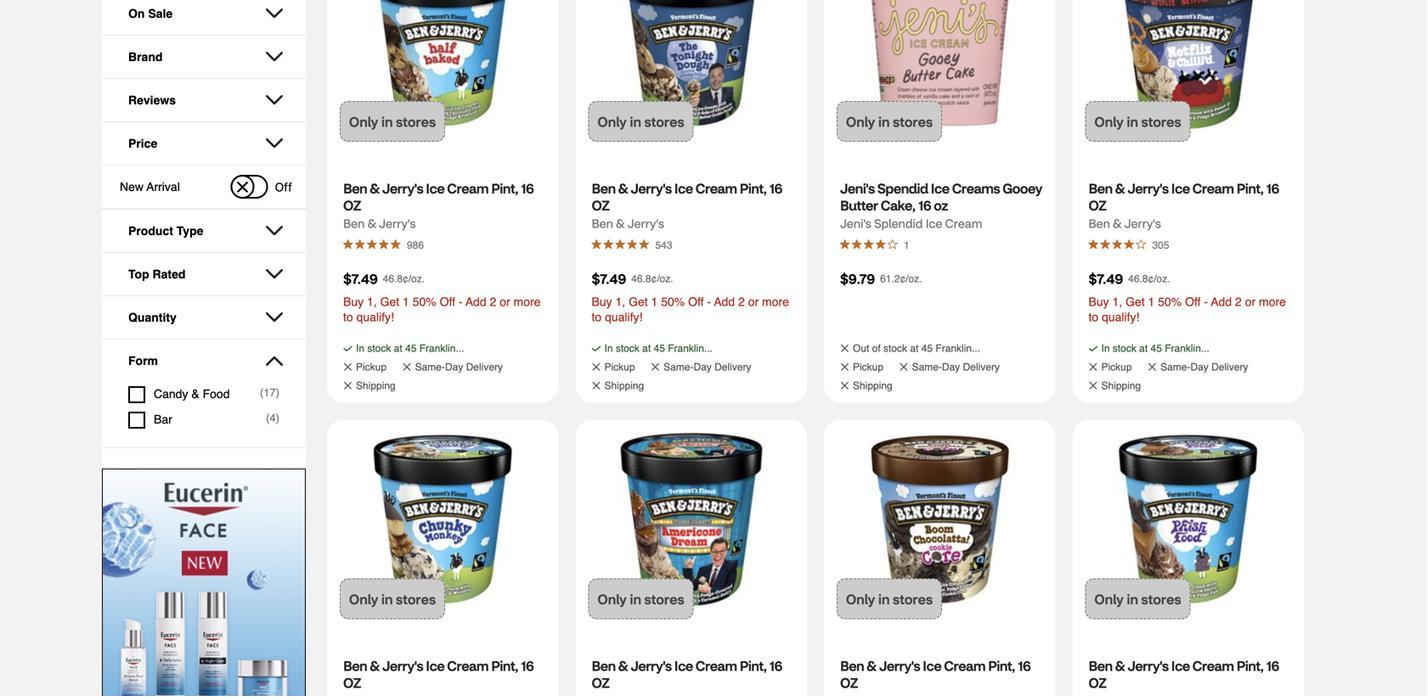Task type: describe. For each thing, give the bounding box(es) containing it.
top
[[128, 268, 149, 281]]

form
[[128, 354, 158, 368]]

2 for 305
[[1236, 295, 1242, 309]]

) for bar
[[276, 412, 280, 425]]

Candy & Food 17 items, Form list 2 items checkbox
[[128, 382, 280, 408]]

spendid
[[878, 180, 929, 197]]

reviews
[[128, 93, 176, 107]]

3 delivery from the left
[[963, 362, 1000, 374]]

same- for 305
[[1161, 362, 1191, 374]]

buy 1, get 1 50% off - add 2 or more to qualify! for 543
[[592, 295, 793, 324]]

out
[[853, 343, 870, 355]]

in for 543
[[605, 343, 613, 355]]

543
[[656, 240, 673, 252]]

at for 986
[[394, 343, 403, 355]]

2 for 986
[[490, 295, 497, 309]]

$7.49 for 305
[[1089, 270, 1124, 288]]

shipping for 305
[[1102, 380, 1142, 392]]

food
[[203, 388, 230, 401]]

stock for 986
[[367, 343, 391, 355]]

in for 305
[[1102, 343, 1110, 355]]

shipping for 543
[[605, 380, 644, 392]]

4
[[270, 412, 276, 425]]

quantity heading
[[128, 311, 269, 325]]

or for 986
[[500, 295, 510, 309]]

$9.79 61.2¢/oz.
[[841, 270, 923, 288]]

oz
[[934, 197, 948, 214]]

add for 305
[[1212, 295, 1232, 309]]

day for 986
[[445, 362, 463, 374]]

jeni's spendid ice creams gooey butter cake, 16 oz jeni's splendid ice cream
[[841, 180, 1045, 231]]

this link goes to a page with all ben & jerry's ice cream pint, 16 oz reviews. image for 543
[[592, 240, 651, 250]]

reviews button
[[116, 79, 292, 122]]

1, for 305
[[1113, 295, 1123, 309]]

2 for 543
[[739, 295, 745, 309]]

price $7.49. element for 543
[[592, 270, 627, 288]]

pickup for 986
[[356, 362, 387, 374]]

3 same- from the left
[[912, 362, 942, 374]]

3 45 from the left
[[922, 343, 933, 355]]

off for 305
[[1186, 295, 1201, 309]]

- for 543
[[707, 295, 711, 309]]

product type button
[[116, 210, 292, 252]]

buy for 986
[[343, 295, 364, 309]]

product type heading
[[128, 224, 269, 238]]

reviews heading
[[128, 93, 269, 107]]

4 ben & jerry's ice cream pint, 16 oz from the left
[[1089, 658, 1282, 692]]

get for 543
[[629, 295, 648, 309]]

price
[[128, 137, 157, 150]]

( 4 )
[[266, 412, 280, 425]]

305
[[1153, 240, 1170, 252]]

3 ben & jerry's ice cream pint, 16 oz from the left
[[841, 658, 1034, 692]]

delivery for 986
[[466, 362, 503, 374]]

& inside option
[[192, 388, 199, 401]]

46.8¢perounce. element for 986
[[383, 273, 425, 285]]

on sale
[[128, 7, 173, 20]]

sale
[[148, 7, 173, 20]]

off for 543
[[688, 295, 704, 309]]

add for 986
[[466, 295, 487, 309]]

50% for 305
[[1159, 295, 1182, 309]]

3 pickup from the left
[[853, 362, 884, 374]]

at for 543
[[643, 343, 651, 355]]

top rated button
[[116, 253, 292, 296]]

1 inside 'link'
[[904, 240, 910, 252]]

in stock at 45 franklin... for 986
[[356, 343, 464, 355]]

same-day delivery shipping for 305
[[1102, 362, 1249, 392]]

top rated heading
[[128, 268, 269, 281]]

same- for 986
[[415, 362, 445, 374]]

brand
[[128, 50, 163, 64]]

candy
[[154, 388, 188, 401]]

splendid
[[875, 216, 923, 231]]

day for 543
[[694, 362, 712, 374]]

shipping for 986
[[356, 380, 396, 392]]

$7.49 for 543
[[592, 270, 627, 288]]

46.8¢perounce. element for 305
[[1129, 273, 1171, 285]]

stock for 543
[[616, 343, 640, 355]]

1 ben & jerry's ice cream pint, 16 oz from the left
[[343, 658, 537, 692]]

add for 543
[[714, 295, 735, 309]]

ben & jerry's link for 305
[[1089, 213, 1162, 234]]

jeni's splendid ice cream link
[[841, 213, 983, 234]]

quantity
[[128, 311, 177, 325]]

to for 986
[[343, 311, 353, 324]]

61.2¢perounce. element
[[881, 273, 923, 285]]

on sale button
[[116, 0, 292, 35]]

46.8¢/oz. for 986
[[383, 273, 425, 285]]

986 link
[[403, 234, 428, 256]]

top rated
[[128, 268, 186, 281]]

off for 986
[[440, 295, 456, 309]]

in stock at 45 franklin... for 305
[[1102, 343, 1210, 355]]

$9.79
[[841, 270, 875, 288]]

in stock at 45 franklin... for 543
[[605, 343, 713, 355]]

this link goes to a page with all ben & jerry's ice cream pint, 16 oz reviews. image for 305
[[1089, 240, 1149, 250]]

out of stock at 45 franklin...
[[853, 343, 981, 355]]

this link goes to a page with all ben & jerry's ice cream pint, 16 oz reviews. image for 986
[[343, 240, 403, 250]]

franklin... for 305
[[1165, 343, 1210, 355]]

cream inside jeni's spendid ice creams gooey butter cake, 16 oz jeni's splendid ice cream
[[946, 216, 983, 231]]



Task type: locate. For each thing, give the bounding box(es) containing it.
form button
[[116, 340, 292, 382]]

45 for 305
[[1151, 343, 1163, 355]]

1 $7.49 46.8¢/oz. from the left
[[343, 270, 425, 288]]

) inside candy & food 17 items, form list 2 items option
[[276, 387, 280, 399]]

$7.49
[[343, 270, 378, 288], [592, 270, 627, 288], [1089, 270, 1124, 288]]

1 day from the left
[[445, 362, 463, 374]]

1 horizontal spatial (
[[266, 412, 270, 425]]

3 get from the left
[[1126, 295, 1145, 309]]

2 at from the left
[[643, 343, 651, 355]]

quantity button
[[116, 297, 292, 339]]

50% for 986
[[413, 295, 437, 309]]

delivery
[[466, 362, 503, 374], [715, 362, 752, 374], [963, 362, 1000, 374], [1212, 362, 1249, 374]]

2 horizontal spatial 46.8¢perounce. element
[[1129, 273, 1171, 285]]

bar
[[154, 413, 172, 427]]

1 horizontal spatial ben & jerry's ice cream pint, 16 oz ben & jerry's
[[592, 180, 785, 231]]

2 in stock at 45 franklin... from the left
[[605, 343, 713, 355]]

3 day from the left
[[942, 362, 961, 374]]

ben & jerry's ice cream pint, 16 oz ben & jerry's up 305 link
[[1089, 180, 1282, 231]]

1 1, from the left
[[367, 295, 377, 309]]

3 qualify! from the left
[[1102, 311, 1140, 324]]

2 horizontal spatial 2
[[1236, 295, 1242, 309]]

price heading
[[128, 137, 269, 150]]

1 for 305
[[1149, 295, 1155, 309]]

(
[[260, 387, 264, 399], [266, 412, 270, 425]]

543 link
[[651, 234, 677, 256]]

qualify! for 986
[[357, 311, 394, 324]]

ben & jerry's ice cream pint, 16 oz ben & jerry's
[[343, 180, 537, 231], [592, 180, 785, 231], [1089, 180, 1282, 231]]

1 ben & jerry's link from the left
[[343, 213, 416, 234]]

cream
[[447, 180, 489, 197], [696, 180, 737, 197], [1193, 180, 1235, 197], [946, 216, 983, 231], [447, 658, 489, 675], [696, 658, 737, 675], [944, 658, 986, 675], [1193, 658, 1235, 675]]

1 horizontal spatial $7.49
[[592, 270, 627, 288]]

3 this link goes to a page with all ben & jerry's ice cream pint, 16 oz reviews. image from the left
[[1089, 240, 1149, 250]]

1,
[[367, 295, 377, 309], [616, 295, 626, 309], [1113, 295, 1123, 309]]

shipping
[[356, 380, 396, 392], [605, 380, 644, 392], [853, 380, 893, 392], [1102, 380, 1142, 392]]

get
[[380, 295, 400, 309], [629, 295, 648, 309], [1126, 295, 1145, 309]]

46.8¢/oz. down 305
[[1129, 273, 1171, 285]]

ben & jerry's link for 543
[[592, 213, 665, 234]]

2 stock from the left
[[616, 343, 640, 355]]

franklin...
[[420, 343, 464, 355], [668, 343, 713, 355], [936, 343, 981, 355], [1165, 343, 1210, 355]]

1 horizontal spatial 50%
[[661, 295, 685, 309]]

1 at from the left
[[394, 343, 403, 355]]

ben & jerry's link for 986
[[343, 213, 416, 234]]

more for 986
[[514, 295, 541, 309]]

1 horizontal spatial -
[[707, 295, 711, 309]]

ben & jerry's ice cream pint, 16 oz ben & jerry's for 986
[[343, 180, 537, 231]]

1 price $7.49. element from the left
[[343, 270, 378, 288]]

Bar 4 items, Form checkbox
[[128, 408, 280, 433]]

buy 1, get 1 50% off - add 2 or more to qualify!
[[343, 295, 544, 324], [592, 295, 793, 324], [1089, 295, 1290, 324]]

45 for 543
[[654, 343, 665, 355]]

2 horizontal spatial 1,
[[1113, 295, 1123, 309]]

46.8¢/oz. down 543
[[632, 273, 674, 285]]

ben & jerry's ice cream pint, 16 oz ben & jerry's for 305
[[1089, 180, 1282, 231]]

to for 305
[[1089, 311, 1099, 324]]

0 horizontal spatial in stock at 45 franklin...
[[356, 343, 464, 355]]

buy for 543
[[592, 295, 612, 309]]

0 horizontal spatial buy
[[343, 295, 364, 309]]

1 46.8¢perounce. element from the left
[[383, 273, 425, 285]]

2 day from the left
[[694, 362, 712, 374]]

buy 1, get 1 50% off - add 2 or more to qualify! for 305
[[1089, 295, 1290, 324]]

stores
[[396, 113, 436, 130], [645, 113, 685, 130], [893, 113, 933, 130], [1142, 113, 1182, 130], [396, 591, 436, 608], [645, 591, 685, 608], [893, 591, 933, 608], [1142, 591, 1182, 608]]

0 horizontal spatial qualify!
[[357, 311, 394, 324]]

2 horizontal spatial or
[[1246, 295, 1256, 309]]

price $7.49. element
[[343, 270, 378, 288], [592, 270, 627, 288], [1089, 270, 1124, 288]]

2 horizontal spatial more
[[1260, 295, 1287, 309]]

0 horizontal spatial 2
[[490, 295, 497, 309]]

3 - from the left
[[1205, 295, 1209, 309]]

price $9.79. element
[[841, 270, 875, 288]]

0 vertical spatial jeni's
[[841, 180, 875, 197]]

2 in from the left
[[605, 343, 613, 355]]

at for 305
[[1140, 343, 1148, 355]]

$7.49 46.8¢/oz. down 305
[[1089, 270, 1171, 288]]

1 get from the left
[[380, 295, 400, 309]]

- for 986
[[459, 295, 463, 309]]

4 same- from the left
[[1161, 362, 1191, 374]]

ben & jerry's ice cream pint, 16 oz ben & jerry's up 986 link
[[343, 180, 537, 231]]

2 horizontal spatial in stock at 45 franklin...
[[1102, 343, 1210, 355]]

franklin... for 986
[[420, 343, 464, 355]]

only in stores
[[349, 113, 436, 130], [598, 113, 685, 130], [846, 113, 933, 130], [1095, 113, 1182, 130], [349, 591, 436, 608], [598, 591, 685, 608], [846, 591, 933, 608], [1095, 591, 1182, 608]]

1 horizontal spatial in stock at 45 franklin...
[[605, 343, 713, 355]]

1 horizontal spatial 46.8¢/oz.
[[632, 273, 674, 285]]

1 horizontal spatial get
[[629, 295, 648, 309]]

0 horizontal spatial ben & jerry's ice cream pint, 16 oz ben & jerry's
[[343, 180, 537, 231]]

off inside button
[[275, 180, 292, 194]]

qualify!
[[357, 311, 394, 324], [605, 311, 643, 324], [1102, 311, 1140, 324]]

46.8¢perounce. element for 543
[[632, 273, 674, 285]]

1 horizontal spatial price $7.49. element
[[592, 270, 627, 288]]

gooey
[[1003, 180, 1043, 197]]

butter
[[841, 197, 878, 214]]

2 franklin... from the left
[[668, 343, 713, 355]]

in
[[356, 343, 365, 355], [605, 343, 613, 355], [1102, 343, 1110, 355]]

ben
[[343, 180, 367, 197], [592, 180, 616, 197], [1089, 180, 1113, 197], [343, 216, 365, 231], [592, 216, 614, 231], [1089, 216, 1111, 231], [343, 658, 367, 675], [592, 658, 616, 675], [841, 658, 864, 675], [1089, 658, 1113, 675]]

1 horizontal spatial add
[[714, 295, 735, 309]]

1, for 986
[[367, 295, 377, 309]]

1 45 from the left
[[405, 343, 417, 355]]

45 for 986
[[405, 343, 417, 355]]

( 17 )
[[260, 387, 280, 399]]

2 shipping from the left
[[605, 380, 644, 392]]

1 horizontal spatial ben & jerry's link
[[592, 213, 665, 234]]

to
[[343, 311, 353, 324], [592, 311, 602, 324], [1089, 311, 1099, 324]]

986
[[407, 240, 424, 252]]

advertisement element
[[102, 469, 306, 697]]

0 horizontal spatial in
[[356, 343, 365, 355]]

pint,
[[491, 180, 518, 197], [740, 180, 767, 197], [1237, 180, 1264, 197], [491, 658, 518, 675], [740, 658, 767, 675], [989, 658, 1016, 675], [1237, 658, 1264, 675]]

only
[[349, 113, 379, 130], [598, 113, 627, 130], [846, 113, 876, 130], [1095, 113, 1124, 130], [349, 591, 379, 608], [598, 591, 627, 608], [846, 591, 876, 608], [1095, 591, 1124, 608]]

0 horizontal spatial $7.49 46.8¢/oz.
[[343, 270, 425, 288]]

pickup for 305
[[1102, 362, 1132, 374]]

1 down jeni's splendid ice cream link
[[904, 240, 910, 252]]

of
[[873, 343, 881, 355]]

16 inside jeni's spendid ice creams gooey butter cake, 16 oz jeni's splendid ice cream
[[919, 197, 932, 214]]

3 buy from the left
[[1089, 295, 1110, 309]]

1 in stock at 45 franklin... from the left
[[356, 343, 464, 355]]

1 stock from the left
[[367, 343, 391, 355]]

price $7.49. element for 305
[[1089, 270, 1124, 288]]

2 delivery from the left
[[715, 362, 752, 374]]

arrival
[[147, 180, 180, 194]]

creams
[[952, 180, 1000, 197]]

16
[[521, 180, 534, 197], [770, 180, 783, 197], [1267, 180, 1280, 197], [919, 197, 932, 214], [521, 658, 534, 675], [770, 658, 783, 675], [1018, 658, 1031, 675], [1267, 658, 1280, 675]]

4 shipping from the left
[[1102, 380, 1142, 392]]

0 horizontal spatial add
[[466, 295, 487, 309]]

1 vertical spatial (
[[266, 412, 270, 425]]

1 2 from the left
[[490, 295, 497, 309]]

ice
[[426, 180, 445, 197], [675, 180, 693, 197], [931, 180, 950, 197], [1172, 180, 1190, 197], [926, 216, 943, 231], [426, 658, 445, 675], [675, 658, 693, 675], [923, 658, 942, 675], [1172, 658, 1190, 675]]

0 horizontal spatial 50%
[[413, 295, 437, 309]]

day for 305
[[1191, 362, 1209, 374]]

2 add from the left
[[714, 295, 735, 309]]

type
[[177, 224, 203, 238]]

rated
[[153, 268, 186, 281]]

1 horizontal spatial to
[[592, 311, 602, 324]]

2 horizontal spatial qualify!
[[1102, 311, 1140, 324]]

1 vertical spatial )
[[276, 412, 280, 425]]

1 horizontal spatial qualify!
[[605, 311, 643, 324]]

46.8¢perounce. element down 986
[[383, 273, 425, 285]]

jeni's down butter
[[841, 216, 872, 231]]

2 45 from the left
[[654, 343, 665, 355]]

$7.49 46.8¢/oz. down 543
[[592, 270, 674, 288]]

46.8¢/oz. for 305
[[1129, 273, 1171, 285]]

this link goes to a page with all jeni's spendid ice creams gooey butter cake, 16 oz reviews. image
[[841, 240, 900, 250]]

50% down 986
[[413, 295, 437, 309]]

qualify! for 305
[[1102, 311, 1140, 324]]

or for 305
[[1246, 295, 1256, 309]]

61.2¢/oz.
[[881, 273, 923, 285]]

0 horizontal spatial $7.49
[[343, 270, 378, 288]]

$7.49 46.8¢/oz. for 986
[[343, 270, 425, 288]]

in
[[382, 113, 393, 130], [630, 113, 642, 130], [879, 113, 890, 130], [1127, 113, 1139, 130], [382, 591, 393, 608], [630, 591, 642, 608], [879, 591, 890, 608], [1127, 591, 1139, 608]]

this link goes to a page with all ben & jerry's ice cream pint, 16 oz reviews. image left 986
[[343, 240, 403, 250]]

ben & jerry's ice cream pint, 16 oz
[[343, 658, 537, 692], [592, 658, 785, 692], [841, 658, 1034, 692], [1089, 658, 1282, 692]]

off button
[[231, 175, 292, 199]]

product
[[128, 224, 173, 238]]

0 horizontal spatial more
[[514, 295, 541, 309]]

3 46.8¢/oz. from the left
[[1129, 273, 1171, 285]]

2 get from the left
[[629, 295, 648, 309]]

2 to from the left
[[592, 311, 602, 324]]

4 franklin... from the left
[[1165, 343, 1210, 355]]

305 link
[[1149, 234, 1174, 256]]

stock for 305
[[1113, 343, 1137, 355]]

2 buy 1, get 1 50% off - add 2 or more to qualify! from the left
[[592, 295, 793, 324]]

qualify! for 543
[[605, 311, 643, 324]]

1 same- from the left
[[415, 362, 445, 374]]

3 $7.49 from the left
[[1089, 270, 1124, 288]]

jerry's
[[382, 180, 423, 197], [631, 180, 672, 197], [1128, 180, 1169, 197], [379, 216, 416, 231], [628, 216, 665, 231], [1125, 216, 1162, 231], [382, 658, 423, 675], [631, 658, 672, 675], [880, 658, 921, 675], [1128, 658, 1169, 675]]

3 add from the left
[[1212, 295, 1232, 309]]

get for 305
[[1126, 295, 1145, 309]]

2 same- from the left
[[664, 362, 694, 374]]

3 $7.49 46.8¢/oz. from the left
[[1089, 270, 1171, 288]]

3 or from the left
[[1246, 295, 1256, 309]]

in stock at 45 franklin...
[[356, 343, 464, 355], [605, 343, 713, 355], [1102, 343, 1210, 355]]

0 horizontal spatial this link goes to a page with all ben & jerry's ice cream pint, 16 oz reviews. image
[[343, 240, 403, 250]]

delivery for 543
[[715, 362, 752, 374]]

1, for 543
[[616, 295, 626, 309]]

more for 305
[[1260, 295, 1287, 309]]

4 same-day delivery shipping from the left
[[1102, 362, 1249, 392]]

2 price $7.49. element from the left
[[592, 270, 627, 288]]

1 delivery from the left
[[466, 362, 503, 374]]

jeni's
[[841, 180, 875, 197], [841, 216, 872, 231]]

1 horizontal spatial buy 1, get 1 50% off - add 2 or more to qualify!
[[592, 295, 793, 324]]

this link goes to a page with all ben & jerry's ice cream pint, 16 oz reviews. image left 543
[[592, 240, 651, 250]]

brand button
[[116, 36, 292, 78]]

get for 986
[[380, 295, 400, 309]]

( for bar
[[266, 412, 270, 425]]

( inside bar 4 items, form option
[[266, 412, 270, 425]]

2 ben & jerry's ice cream pint, 16 oz from the left
[[592, 658, 785, 692]]

in for 986
[[356, 343, 365, 355]]

1 horizontal spatial more
[[762, 295, 789, 309]]

on sale heading
[[128, 7, 269, 20]]

2 horizontal spatial ben & jerry's ice cream pint, 16 oz ben & jerry's
[[1089, 180, 1282, 231]]

2 horizontal spatial -
[[1205, 295, 1209, 309]]

3 stock from the left
[[884, 343, 908, 355]]

$7.49 46.8¢/oz. down 986
[[343, 270, 425, 288]]

3 2 from the left
[[1236, 295, 1242, 309]]

2 1, from the left
[[616, 295, 626, 309]]

46.8¢/oz. for 543
[[632, 273, 674, 285]]

1 or from the left
[[500, 295, 510, 309]]

3 price $7.49. element from the left
[[1089, 270, 1124, 288]]

46.8¢/oz.
[[383, 273, 425, 285], [632, 273, 674, 285], [1129, 273, 1171, 285]]

buy 1, get 1 50% off - add 2 or more to qualify! down 543
[[592, 295, 793, 324]]

buy 1, get 1 50% off - add 2 or more to qualify! down 986
[[343, 295, 544, 324]]

price button
[[116, 122, 292, 165]]

to for 543
[[592, 311, 602, 324]]

pickup
[[356, 362, 387, 374], [605, 362, 635, 374], [853, 362, 884, 374], [1102, 362, 1132, 374]]

0 horizontal spatial price $7.49. element
[[343, 270, 378, 288]]

same-
[[415, 362, 445, 374], [664, 362, 694, 374], [912, 362, 942, 374], [1161, 362, 1191, 374]]

3 at from the left
[[911, 343, 919, 355]]

2 pickup from the left
[[605, 362, 635, 374]]

0 horizontal spatial get
[[380, 295, 400, 309]]

2 horizontal spatial buy
[[1089, 295, 1110, 309]]

2 2 from the left
[[739, 295, 745, 309]]

1 horizontal spatial this link goes to a page with all ben & jerry's ice cream pint, 16 oz reviews. image
[[592, 240, 651, 250]]

- for 305
[[1205, 295, 1209, 309]]

more
[[514, 295, 541, 309], [762, 295, 789, 309], [1260, 295, 1287, 309]]

46.8¢perounce. element down 543
[[632, 273, 674, 285]]

0 horizontal spatial or
[[500, 295, 510, 309]]

) up ( 4 )
[[276, 387, 280, 399]]

$7.49 46.8¢/oz. for 305
[[1089, 270, 1171, 288]]

50% down 543
[[661, 295, 685, 309]]

franklin... for 543
[[668, 343, 713, 355]]

0 horizontal spatial 46.8¢/oz.
[[383, 273, 425, 285]]

2 horizontal spatial get
[[1126, 295, 1145, 309]]

1 more from the left
[[514, 295, 541, 309]]

same-day delivery shipping for 543
[[605, 362, 752, 392]]

at
[[394, 343, 403, 355], [643, 343, 651, 355], [911, 343, 919, 355], [1140, 343, 1148, 355]]

ben & jerry's link up 986
[[343, 213, 416, 234]]

1 horizontal spatial buy
[[592, 295, 612, 309]]

1 50% from the left
[[413, 295, 437, 309]]

4 pickup from the left
[[1102, 362, 1132, 374]]

2 horizontal spatial price $7.49. element
[[1089, 270, 1124, 288]]

ben & jerry's ice cream pint, 16 oz ben & jerry's for 543
[[592, 180, 785, 231]]

jeni's left cake,
[[841, 180, 875, 197]]

1 horizontal spatial 2
[[739, 295, 745, 309]]

on
[[128, 7, 145, 20]]

1 vertical spatial jeni's
[[841, 216, 872, 231]]

brand heading
[[128, 50, 269, 64]]

$7.49 46.8¢/oz.
[[343, 270, 425, 288], [592, 270, 674, 288], [1089, 270, 1171, 288]]

2 horizontal spatial 50%
[[1159, 295, 1182, 309]]

1 horizontal spatial or
[[748, 295, 759, 309]]

1 pickup from the left
[[356, 362, 387, 374]]

1 buy from the left
[[343, 295, 364, 309]]

pickup for 543
[[605, 362, 635, 374]]

off
[[275, 180, 292, 194], [440, 295, 456, 309], [688, 295, 704, 309], [1186, 295, 1201, 309]]

or for 543
[[748, 295, 759, 309]]

2 same-day delivery shipping from the left
[[605, 362, 752, 392]]

1 down 986
[[403, 295, 409, 309]]

new arrival
[[120, 180, 180, 194]]

delivery for 305
[[1212, 362, 1249, 374]]

ben & jerry's link up 305
[[1089, 213, 1162, 234]]

50% down 305
[[1159, 295, 1182, 309]]

( down 17
[[266, 412, 270, 425]]

50% for 543
[[661, 295, 685, 309]]

3 in stock at 45 franklin... from the left
[[1102, 343, 1210, 355]]

0 horizontal spatial buy 1, get 1 50% off - add 2 or more to qualify!
[[343, 295, 544, 324]]

4 delivery from the left
[[1212, 362, 1249, 374]]

1 - from the left
[[459, 295, 463, 309]]

45
[[405, 343, 417, 355], [654, 343, 665, 355], [922, 343, 933, 355], [1151, 343, 1163, 355]]

1 same-day delivery shipping from the left
[[356, 362, 503, 392]]

2 more from the left
[[762, 295, 789, 309]]

form heading
[[128, 354, 269, 368]]

2 $7.49 from the left
[[592, 270, 627, 288]]

2 horizontal spatial add
[[1212, 295, 1232, 309]]

2 this link goes to a page with all ben & jerry's ice cream pint, 16 oz reviews. image from the left
[[592, 240, 651, 250]]

4 stock from the left
[[1113, 343, 1137, 355]]

buy
[[343, 295, 364, 309], [592, 295, 612, 309], [1089, 295, 1110, 309]]

1 horizontal spatial in
[[605, 343, 613, 355]]

) for candy & food
[[276, 387, 280, 399]]

new
[[120, 180, 144, 194]]

4 at from the left
[[1140, 343, 1148, 355]]

candy & food
[[154, 388, 230, 401]]

1 link
[[900, 234, 914, 256]]

( inside candy & food 17 items, form list 2 items option
[[260, 387, 264, 399]]

4 45 from the left
[[1151, 343, 1163, 355]]

cake,
[[881, 197, 916, 214]]

price $7.49. element for 986
[[343, 270, 378, 288]]

this link goes to a page with all ben & jerry's ice cream pint, 16 oz reviews. image left 305
[[1089, 240, 1149, 250]]

0 horizontal spatial ben & jerry's link
[[343, 213, 416, 234]]

1 ben & jerry's ice cream pint, 16 oz ben & jerry's from the left
[[343, 180, 537, 231]]

stock
[[367, 343, 391, 355], [616, 343, 640, 355], [884, 343, 908, 355], [1113, 343, 1137, 355]]

this link goes to a page with all ben & jerry's ice cream pint, 16 oz reviews. image
[[343, 240, 403, 250], [592, 240, 651, 250], [1089, 240, 1149, 250]]

2 horizontal spatial $7.49
[[1089, 270, 1124, 288]]

same-day delivery shipping for 986
[[356, 362, 503, 392]]

2
[[490, 295, 497, 309], [739, 295, 745, 309], [1236, 295, 1242, 309]]

2 jeni's from the top
[[841, 216, 872, 231]]

1 down 305
[[1149, 295, 1155, 309]]

( right food
[[260, 387, 264, 399]]

1 $7.49 from the left
[[343, 270, 378, 288]]

&
[[370, 180, 380, 197], [618, 180, 628, 197], [1116, 180, 1126, 197], [368, 216, 376, 231], [616, 216, 625, 231], [1113, 216, 1122, 231], [192, 388, 199, 401], [370, 658, 380, 675], [618, 658, 628, 675], [867, 658, 877, 675], [1116, 658, 1126, 675]]

2 qualify! from the left
[[605, 311, 643, 324]]

1 down 543
[[651, 295, 658, 309]]

50%
[[413, 295, 437, 309], [661, 295, 685, 309], [1159, 295, 1182, 309]]

$7.49 46.8¢/oz. for 543
[[592, 270, 674, 288]]

day
[[445, 362, 463, 374], [694, 362, 712, 374], [942, 362, 961, 374], [1191, 362, 1209, 374]]

same- for 543
[[664, 362, 694, 374]]

ben & jerry's link up 543
[[592, 213, 665, 234]]

3 shipping from the left
[[853, 380, 893, 392]]

1 jeni's from the top
[[841, 180, 875, 197]]

buy for 305
[[1089, 295, 1110, 309]]

1 ) from the top
[[276, 387, 280, 399]]

17
[[264, 387, 276, 399]]

3 to from the left
[[1089, 311, 1099, 324]]

0 horizontal spatial (
[[260, 387, 264, 399]]

1 for 543
[[651, 295, 658, 309]]

0 horizontal spatial 46.8¢perounce. element
[[383, 273, 425, 285]]

2 buy from the left
[[592, 295, 612, 309]]

2 horizontal spatial this link goes to a page with all ben & jerry's ice cream pint, 16 oz reviews. image
[[1089, 240, 1149, 250]]

1 horizontal spatial $7.49 46.8¢/oz.
[[592, 270, 674, 288]]

3 50% from the left
[[1159, 295, 1182, 309]]

0 horizontal spatial 1,
[[367, 295, 377, 309]]

0 vertical spatial (
[[260, 387, 264, 399]]

( for candy & food
[[260, 387, 264, 399]]

1 for 986
[[403, 295, 409, 309]]

2 horizontal spatial in
[[1102, 343, 1110, 355]]

oz
[[343, 197, 361, 214], [592, 197, 610, 214], [1089, 197, 1107, 214], [343, 675, 361, 692], [592, 675, 610, 692], [841, 675, 858, 692], [1089, 675, 1107, 692]]

2 ben & jerry's link from the left
[[592, 213, 665, 234]]

ben & jerry's ice cream pint, 16 oz ben & jerry's up 543 link
[[592, 180, 785, 231]]

1 46.8¢/oz. from the left
[[383, 273, 425, 285]]

-
[[459, 295, 463, 309], [707, 295, 711, 309], [1205, 295, 1209, 309]]

46.8¢perounce. element down 305
[[1129, 273, 1171, 285]]

0 vertical spatial )
[[276, 387, 280, 399]]

more for 543
[[762, 295, 789, 309]]

3 ben & jerry's ice cream pint, 16 oz ben & jerry's from the left
[[1089, 180, 1282, 231]]

3 buy 1, get 1 50% off - add 2 or more to qualify! from the left
[[1089, 295, 1290, 324]]

1 franklin... from the left
[[420, 343, 464, 355]]

3 franklin... from the left
[[936, 343, 981, 355]]

1 horizontal spatial 46.8¢perounce. element
[[632, 273, 674, 285]]

46.8¢/oz. down 986
[[383, 273, 425, 285]]

2 horizontal spatial to
[[1089, 311, 1099, 324]]

2 horizontal spatial $7.49 46.8¢/oz.
[[1089, 270, 1171, 288]]

3 ben & jerry's link from the left
[[1089, 213, 1162, 234]]

$7.49 for 986
[[343, 270, 378, 288]]

0 horizontal spatial to
[[343, 311, 353, 324]]

46.8¢perounce. element
[[383, 273, 425, 285], [632, 273, 674, 285], [1129, 273, 1171, 285]]

) down 17
[[276, 412, 280, 425]]

2 horizontal spatial 46.8¢/oz.
[[1129, 273, 1171, 285]]

2 46.8¢perounce. element from the left
[[632, 273, 674, 285]]

product type
[[128, 224, 203, 238]]

0 horizontal spatial -
[[459, 295, 463, 309]]

1 horizontal spatial 1,
[[616, 295, 626, 309]]

) inside bar 4 items, form option
[[276, 412, 280, 425]]

buy 1, get 1 50% off - add 2 or more to qualify! down 305
[[1089, 295, 1290, 324]]

ben & jerry's link
[[343, 213, 416, 234], [592, 213, 665, 234], [1089, 213, 1162, 234]]

add
[[466, 295, 487, 309], [714, 295, 735, 309], [1212, 295, 1232, 309]]

buy 1, get 1 50% off - add 2 or more to qualify! for 986
[[343, 295, 544, 324]]

1 to from the left
[[343, 311, 353, 324]]

3 more from the left
[[1260, 295, 1287, 309]]

or
[[500, 295, 510, 309], [748, 295, 759, 309], [1246, 295, 1256, 309]]

2 - from the left
[[707, 295, 711, 309]]

2 or from the left
[[748, 295, 759, 309]]

2 horizontal spatial ben & jerry's link
[[1089, 213, 1162, 234]]

2 46.8¢/oz. from the left
[[632, 273, 674, 285]]

same-day delivery shipping
[[356, 362, 503, 392], [605, 362, 752, 392], [853, 362, 1000, 392], [1102, 362, 1249, 392]]

3 same-day delivery shipping from the left
[[853, 362, 1000, 392]]

2 horizontal spatial buy 1, get 1 50% off - add 2 or more to qualify!
[[1089, 295, 1290, 324]]



Task type: vqa. For each thing, say whether or not it's contained in the screenshot.
Candy & Food (
yes



